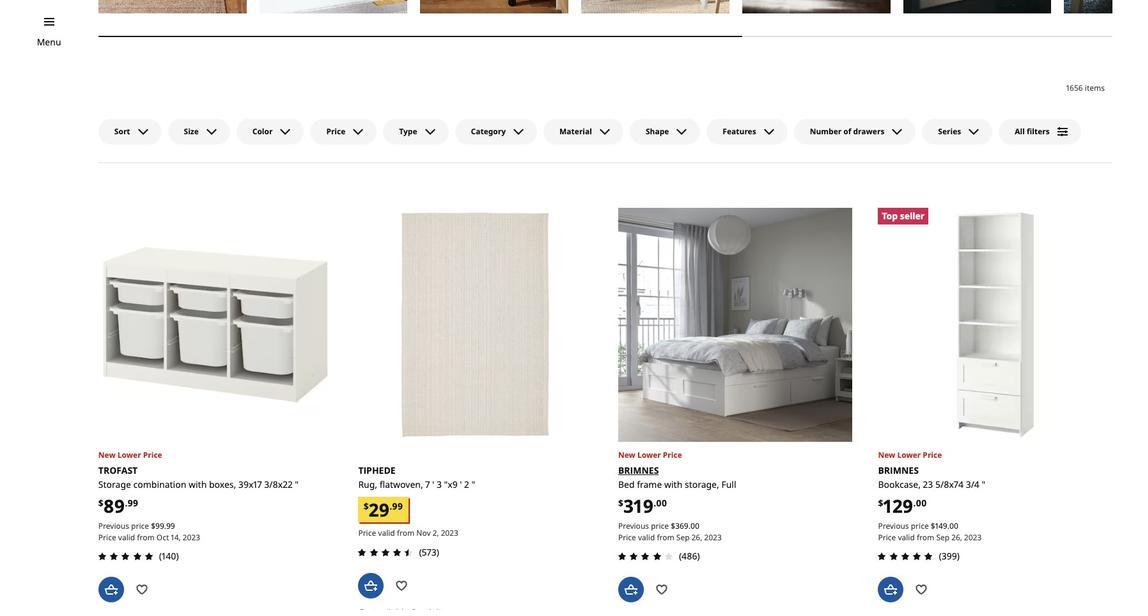 Task type: locate. For each thing, give the bounding box(es) containing it.
with left 'boxes,'
[[189, 478, 207, 491]]

lower up bookcase,
[[898, 450, 921, 461]]

new up 'trofast'
[[98, 450, 116, 461]]

category button
[[455, 119, 537, 144]]

26, for 129
[[952, 532, 963, 543]]

price inside new lower price trofast storage combination with boxes, 39x17 3/8x22 " $ 89 . 99
[[143, 450, 162, 461]]

price inside previous price $ 99 . 99 price valid from oct 14, 2023
[[131, 521, 149, 532]]

$ inside the previous price $ 369 . 00 price valid from sep 26, 2023
[[671, 521, 675, 532]]

sep down 369
[[677, 532, 690, 543]]

seller
[[900, 209, 925, 222]]

2023 inside the previous price $ 369 . 00 price valid from sep 26, 2023
[[705, 532, 722, 543]]

00 down 23 at the bottom right
[[916, 497, 927, 509]]

$ 29 . 99
[[364, 497, 403, 522]]

lower
[[118, 450, 141, 461], [638, 450, 661, 461], [898, 450, 921, 461]]

nov
[[417, 528, 431, 539]]

full
[[722, 478, 737, 491]]

99 right 89 at the bottom left of the page
[[128, 497, 138, 509]]

price inside the previous price $ 369 . 00 price valid from sep 26, 2023
[[618, 532, 636, 543]]

. up (486)
[[689, 521, 691, 532]]

. inside new lower price trofast storage combination with boxes, 39x17 3/8x22 " $ 89 . 99
[[125, 497, 128, 509]]

. inside new lower price brimnes bed frame with storage, full $ 319 . 00
[[654, 497, 656, 509]]

26, inside the previous price $ 369 . 00 price valid from sep 26, 2023
[[692, 532, 703, 543]]

with
[[189, 478, 207, 491], [665, 478, 683, 491]]

rug,
[[358, 478, 377, 491]]

2 new from the left
[[618, 450, 636, 461]]

brimnes inside new lower price brimnes bookcase, 23 5/8x74 3/4 " $ 129 . 00
[[878, 464, 919, 477]]

sep down 149
[[937, 532, 950, 543]]

new inside new lower price trofast storage combination with boxes, 39x17 3/8x22 " $ 89 . 99
[[98, 450, 116, 461]]

valid for 319
[[638, 532, 655, 543]]

brimnes
[[618, 464, 659, 477], [878, 464, 919, 477]]

$ down bookcase,
[[878, 497, 884, 509]]

price for 89
[[131, 521, 149, 532]]

with right frame
[[665, 478, 683, 491]]

2 horizontal spatial new
[[878, 450, 896, 461]]

. inside the previous price $ 369 . 00 price valid from sep 26, 2023
[[689, 521, 691, 532]]

price left 149
[[911, 521, 929, 532]]

1 brimnes from the left
[[618, 464, 659, 477]]

all
[[1015, 126, 1025, 137]]

new
[[98, 450, 116, 461], [618, 450, 636, 461], [878, 450, 896, 461]]

1 horizontal spatial previous
[[618, 521, 649, 532]]

new inside new lower price brimnes bookcase, 23 5/8x74 3/4 " $ 129 . 00
[[878, 450, 896, 461]]

lower for 89
[[118, 450, 141, 461]]

'
[[432, 478, 434, 491], [460, 478, 462, 491]]

from inside previous price $ 149 . 00 price valid from sep 26, 2023
[[917, 532, 935, 543]]

valid for "
[[118, 532, 135, 543]]

00
[[656, 497, 667, 509], [916, 497, 927, 509], [691, 521, 700, 532], [950, 521, 959, 532]]

0 horizontal spatial 26,
[[692, 532, 703, 543]]

1 price from the left
[[131, 521, 149, 532]]

previous price $ 369 . 00 price valid from sep 26, 2023
[[618, 521, 722, 543]]

previous inside previous price $ 149 . 00 price valid from sep 26, 2023
[[878, 521, 909, 532]]

2 horizontal spatial previous
[[878, 521, 909, 532]]

1 horizontal spatial '
[[460, 478, 462, 491]]

2023 right 2, at the left of page
[[441, 528, 458, 539]]

. down frame
[[654, 497, 656, 509]]

a person relaxing on a bed with storage and writing in a book image
[[903, 0, 1052, 13]]

3 " from the left
[[982, 478, 986, 491]]

1 " from the left
[[295, 478, 299, 491]]

price inside previous price $ 149 . 00 price valid from sep 26, 2023
[[911, 521, 929, 532]]

2023 inside previous price $ 149 . 00 price valid from sep 26, 2023
[[965, 532, 982, 543]]

valid inside the previous price $ 369 . 00 price valid from sep 26, 2023
[[638, 532, 655, 543]]

tiphede
[[358, 464, 396, 477]]

2 26, from the left
[[952, 532, 963, 543]]

2 lower from the left
[[638, 450, 661, 461]]

1 lower from the left
[[118, 450, 141, 461]]

2 brimnes from the left
[[878, 464, 919, 477]]

" inside new lower price brimnes bookcase, 23 5/8x74 3/4 " $ 129 . 00
[[982, 478, 986, 491]]

0 horizontal spatial "
[[295, 478, 299, 491]]

series button
[[923, 119, 993, 144]]

" right 2
[[472, 478, 475, 491]]

trofast
[[98, 464, 138, 477]]

1 26, from the left
[[692, 532, 703, 543]]

new for 319
[[618, 450, 636, 461]]

material button
[[544, 119, 624, 144]]

" right the 3/8x22
[[295, 478, 299, 491]]

price button
[[310, 119, 377, 144]]

1 horizontal spatial brimnes
[[878, 464, 919, 477]]

type button
[[383, 119, 449, 144]]

$ down storage
[[98, 497, 104, 509]]

lower inside new lower price brimnes bed frame with storage, full $ 319 . 00
[[638, 450, 661, 461]]

$ down rug,
[[364, 500, 369, 513]]

sep inside the previous price $ 369 . 00 price valid from sep 26, 2023
[[677, 532, 690, 543]]

type
[[399, 126, 417, 137]]

99
[[128, 497, 138, 509], [392, 500, 403, 513], [155, 521, 164, 532], [166, 521, 175, 532]]

2023 down storage,
[[705, 532, 722, 543]]

features button
[[707, 119, 788, 144]]

00 down frame
[[656, 497, 667, 509]]

1 horizontal spatial 26,
[[952, 532, 963, 543]]

sep
[[677, 532, 690, 543], [937, 532, 950, 543]]

$ inside previous price $ 149 . 00 price valid from sep 26, 2023
[[931, 521, 936, 532]]

with inside new lower price trofast storage combination with boxes, 39x17 3/8x22 " $ 89 . 99
[[189, 478, 207, 491]]

2,
[[433, 528, 439, 539]]

5/8x74
[[936, 478, 964, 491]]

previous for 319
[[618, 521, 649, 532]]

category
[[471, 126, 506, 137]]

valid inside previous price $ 99 . 99 price valid from oct 14, 2023
[[118, 532, 135, 543]]

2023 inside previous price $ 99 . 99 price valid from oct 14, 2023
[[183, 532, 200, 543]]

2 " from the left
[[472, 478, 475, 491]]

2 with from the left
[[665, 478, 683, 491]]

2023
[[441, 528, 458, 539], [183, 532, 200, 543], [705, 532, 722, 543], [965, 532, 982, 543]]

price inside previous price $ 99 . 99 price valid from oct 14, 2023
[[98, 532, 116, 543]]

from up review: 4.2 out of 5 stars. total reviews: 486 image
[[657, 532, 675, 543]]

26, up (486)
[[692, 532, 703, 543]]

number
[[810, 126, 842, 137]]

valid up review: 4.2 out of 5 stars. total reviews: 486 image
[[638, 532, 655, 543]]

$ inside new lower price brimnes bed frame with storage, full $ 319 . 00
[[618, 497, 624, 509]]

previous down 89 at the bottom left of the page
[[98, 521, 129, 532]]

from up review: 4.8 out of 5 stars. total reviews: 399 image
[[917, 532, 935, 543]]

1 horizontal spatial with
[[665, 478, 683, 491]]

new for 89
[[98, 450, 116, 461]]

2023 for "
[[183, 532, 200, 543]]

new up bookcase,
[[878, 450, 896, 461]]

2 previous from the left
[[618, 521, 649, 532]]

$ up 'review: 4.8 out of 5 stars. total reviews: 140' image
[[151, 521, 155, 532]]

0 horizontal spatial lower
[[118, 450, 141, 461]]

0 horizontal spatial with
[[189, 478, 207, 491]]

0 horizontal spatial price
[[131, 521, 149, 532]]

price valid from nov 2, 2023
[[358, 528, 458, 539]]

0 horizontal spatial sep
[[677, 532, 690, 543]]

previous inside the previous price $ 369 . 00 price valid from sep 26, 2023
[[618, 521, 649, 532]]

3 lower from the left
[[898, 450, 921, 461]]

price up 'review: 4.8 out of 5 stars. total reviews: 140' image
[[131, 521, 149, 532]]

1 new from the left
[[98, 450, 116, 461]]

previous down 129 on the right bottom of the page
[[878, 521, 909, 532]]

price inside price popup button
[[326, 126, 346, 137]]

brimnes inside new lower price brimnes bed frame with storage, full $ 319 . 00
[[618, 464, 659, 477]]

1 sep from the left
[[677, 532, 690, 543]]

$ down bed
[[618, 497, 624, 509]]

a gray sofa against a light gray wall and a birch coffee table in front of it image
[[581, 0, 730, 13]]

series
[[939, 126, 961, 137]]

. inside previous price $ 149 . 00 price valid from sep 26, 2023
[[948, 521, 950, 532]]

$
[[98, 497, 104, 509], [618, 497, 624, 509], [878, 497, 884, 509], [364, 500, 369, 513], [151, 521, 155, 532], [671, 521, 675, 532], [931, 521, 936, 532]]

lower up 'trofast'
[[118, 450, 141, 461]]

a decorated dining table with six black chairs surrounding it and two bookcases in the background image
[[742, 0, 891, 13]]

sort
[[114, 126, 130, 137]]

3/4
[[966, 478, 980, 491]]

valid inside previous price $ 149 . 00 price valid from sep 26, 2023
[[898, 532, 915, 543]]

1 with from the left
[[189, 478, 207, 491]]

price for 129
[[911, 521, 929, 532]]

' left 2
[[460, 478, 462, 491]]

valid
[[378, 528, 395, 539], [118, 532, 135, 543], [638, 532, 655, 543], [898, 532, 915, 543]]

sep for 319
[[677, 532, 690, 543]]

. inside new lower price brimnes bookcase, 23 5/8x74 3/4 " $ 129 . 00
[[914, 497, 916, 509]]

$ up review: 4.8 out of 5 stars. total reviews: 399 image
[[931, 521, 936, 532]]

1 previous from the left
[[98, 521, 129, 532]]

shape
[[646, 126, 669, 137]]

2 horizontal spatial price
[[911, 521, 929, 532]]

1 horizontal spatial lower
[[638, 450, 661, 461]]

0 horizontal spatial '
[[432, 478, 434, 491]]

price inside new lower price brimnes bed frame with storage, full $ 319 . 00
[[663, 450, 682, 461]]

3 new from the left
[[878, 450, 896, 461]]

3 previous from the left
[[878, 521, 909, 532]]

. up oct
[[164, 521, 166, 532]]

color button
[[237, 119, 304, 144]]

. down flatwoven,
[[390, 500, 392, 513]]

0 horizontal spatial brimnes
[[618, 464, 659, 477]]

2 ' from the left
[[460, 478, 462, 491]]

sep inside previous price $ 149 . 00 price valid from sep 26, 2023
[[937, 532, 950, 543]]

new inside new lower price brimnes bed frame with storage, full $ 319 . 00
[[618, 450, 636, 461]]

price inside previous price $ 149 . 00 price valid from sep 26, 2023
[[878, 532, 896, 543]]

lower for 319
[[638, 450, 661, 461]]

3
[[437, 478, 442, 491]]

. down bookcase,
[[914, 497, 916, 509]]

26, inside previous price $ 149 . 00 price valid from sep 26, 2023
[[952, 532, 963, 543]]

size button
[[168, 119, 230, 144]]

valid up review: 4.8 out of 5 stars. total reviews: 399 image
[[898, 532, 915, 543]]

0 horizontal spatial previous
[[98, 521, 129, 532]]

sep for 129
[[937, 532, 950, 543]]

price
[[326, 126, 346, 137], [143, 450, 162, 461], [663, 450, 682, 461], [923, 450, 942, 461], [358, 528, 376, 539], [98, 532, 116, 543], [618, 532, 636, 543], [878, 532, 896, 543]]

3 price from the left
[[911, 521, 929, 532]]

with for 00
[[665, 478, 683, 491]]

1 horizontal spatial "
[[472, 478, 475, 491]]

from inside the previous price $ 369 . 00 price valid from sep 26, 2023
[[657, 532, 675, 543]]

"
[[295, 478, 299, 491], [472, 478, 475, 491], [982, 478, 986, 491]]

with for 89
[[189, 478, 207, 491]]

from left nov
[[397, 528, 415, 539]]

new up bed
[[618, 450, 636, 461]]

two white billy bookcases with different sizes of vases and books in it image
[[98, 0, 247, 13]]

26, for 319
[[692, 532, 703, 543]]

89
[[104, 494, 125, 518]]

frame
[[637, 478, 662, 491]]

previous inside previous price $ 99 . 99 price valid from oct 14, 2023
[[98, 521, 129, 532]]

valid up 'review: 4.8 out of 5 stars. total reviews: 140' image
[[118, 532, 135, 543]]

scrollbar
[[98, 29, 1113, 44]]

' right '7' at the bottom of the page
[[432, 478, 434, 491]]

1 horizontal spatial sep
[[937, 532, 950, 543]]

1 horizontal spatial new
[[618, 450, 636, 461]]

color
[[253, 126, 273, 137]]

price left 369
[[651, 521, 669, 532]]

a poang gray chair next to a side table with a coffee and glasses on it image
[[1065, 0, 1138, 13]]

from
[[397, 528, 415, 539], [137, 532, 155, 543], [657, 532, 675, 543], [917, 532, 935, 543]]

00 right 149
[[950, 521, 959, 532]]

99 up oct
[[155, 521, 164, 532]]

from left oct
[[137, 532, 155, 543]]

2023 for 129
[[965, 532, 982, 543]]

2 price from the left
[[651, 521, 669, 532]]

00 right 369
[[691, 521, 700, 532]]

2023 down 3/4
[[965, 532, 982, 543]]

from inside previous price $ 99 . 99 price valid from oct 14, 2023
[[137, 532, 155, 543]]

2 sep from the left
[[937, 532, 950, 543]]

0 horizontal spatial new
[[98, 450, 116, 461]]

lower inside new lower price brimnes bookcase, 23 5/8x74 3/4 " $ 129 . 00
[[898, 450, 921, 461]]

all filters button
[[999, 119, 1081, 144]]

boxes,
[[209, 478, 236, 491]]

00 inside the previous price $ 369 . 00 price valid from sep 26, 2023
[[691, 521, 700, 532]]

39x17
[[238, 478, 262, 491]]

$ up review: 4.2 out of 5 stars. total reviews: 486 image
[[671, 521, 675, 532]]

.
[[125, 497, 128, 509], [654, 497, 656, 509], [914, 497, 916, 509], [390, 500, 392, 513], [164, 521, 166, 532], [689, 521, 691, 532], [948, 521, 950, 532]]

2 horizontal spatial lower
[[898, 450, 921, 461]]

. down storage
[[125, 497, 128, 509]]

with inside new lower price brimnes bed frame with storage, full $ 319 . 00
[[665, 478, 683, 491]]

brimnes up bookcase,
[[878, 464, 919, 477]]

previous down 319
[[618, 521, 649, 532]]

sort button
[[98, 119, 162, 144]]

. up (399)
[[948, 521, 950, 532]]

1 horizontal spatial price
[[651, 521, 669, 532]]

previous
[[98, 521, 129, 532], [618, 521, 649, 532], [878, 521, 909, 532]]

" right 3/4
[[982, 478, 986, 491]]

26, up (399)
[[952, 532, 963, 543]]

price for 319
[[651, 521, 669, 532]]

brimnes up frame
[[618, 464, 659, 477]]

lower up frame
[[638, 450, 661, 461]]

2023 right 14,
[[183, 532, 200, 543]]

new lower price brimnes bookcase, 23 5/8x74 3/4 " $ 129 . 00
[[878, 450, 986, 518]]

price
[[131, 521, 149, 532], [651, 521, 669, 532], [911, 521, 929, 532]]

99 right 29
[[392, 500, 403, 513]]

99 inside $ 29 . 99
[[392, 500, 403, 513]]

review: 4.8 out of 5 stars. total reviews: 399 image
[[875, 549, 937, 564]]

price inside the previous price $ 369 . 00 price valid from sep 26, 2023
[[651, 521, 669, 532]]

lower for 129
[[898, 450, 921, 461]]

storage,
[[685, 478, 719, 491]]

26,
[[692, 532, 703, 543], [952, 532, 963, 543]]

lower inside new lower price trofast storage combination with boxes, 39x17 3/8x22 " $ 89 . 99
[[118, 450, 141, 461]]

features
[[723, 126, 756, 137]]

2 horizontal spatial "
[[982, 478, 986, 491]]



Task type: vqa. For each thing, say whether or not it's contained in the screenshot.
second with from the right
yes



Task type: describe. For each thing, give the bounding box(es) containing it.
new for 129
[[878, 450, 896, 461]]

1656
[[1067, 82, 1083, 93]]

review: 4.8 out of 5 stars. total reviews: 140 image
[[95, 549, 157, 564]]

drawers
[[854, 126, 885, 137]]

menu button
[[37, 35, 61, 49]]

previous price $ 149 . 00 price valid from sep 26, 2023
[[878, 521, 982, 543]]

1 ' from the left
[[432, 478, 434, 491]]

previous price $ 99 . 99 price valid from oct 14, 2023
[[98, 521, 200, 543]]

top
[[882, 209, 898, 222]]

00 inside new lower price brimnes bed frame with storage, full $ 319 . 00
[[656, 497, 667, 509]]

(140)
[[159, 550, 179, 562]]

00 inside new lower price brimnes bookcase, 23 5/8x74 3/4 " $ 129 . 00
[[916, 497, 927, 509]]

23
[[923, 478, 933, 491]]

storage
[[98, 478, 131, 491]]

review: 4.5 out of 5 stars. total reviews: 573 image
[[355, 545, 417, 560]]

new lower price brimnes bed frame with storage, full $ 319 . 00
[[618, 450, 737, 518]]

number of drawers
[[810, 126, 885, 137]]

99 up 14,
[[166, 521, 175, 532]]

menu
[[37, 36, 61, 48]]

shape button
[[630, 119, 701, 144]]

$ inside new lower price brimnes bookcase, 23 5/8x74 3/4 " $ 129 . 00
[[878, 497, 884, 509]]

(486)
[[679, 550, 700, 562]]

size
[[184, 126, 199, 137]]

oct
[[157, 532, 169, 543]]

" inside new lower price trofast storage combination with boxes, 39x17 3/8x22 " $ 89 . 99
[[295, 478, 299, 491]]

. inside $ 29 . 99
[[390, 500, 392, 513]]

$ inside $ 29 . 99
[[364, 500, 369, 513]]

$ inside new lower price trofast storage combination with boxes, 39x17 3/8x22 " $ 89 . 99
[[98, 497, 104, 509]]

new lower price trofast storage combination with boxes, 39x17 3/8x22 " $ 89 . 99
[[98, 450, 299, 518]]

149
[[936, 521, 948, 532]]

" inside tiphede rug, flatwoven, 7 ' 3 "x9 ' 2 "
[[472, 478, 475, 491]]

tiphede rug, flatwoven, 7 ' 3 "x9 ' 2 "
[[358, 464, 475, 491]]

top seller
[[882, 209, 925, 222]]

369
[[675, 521, 689, 532]]

00 inside previous price $ 149 . 00 price valid from sep 26, 2023
[[950, 521, 959, 532]]

319
[[624, 494, 654, 518]]

. inside previous price $ 99 . 99 price valid from oct 14, 2023
[[164, 521, 166, 532]]

2023 for 319
[[705, 532, 722, 543]]

filters
[[1027, 126, 1050, 137]]

"x9
[[444, 478, 458, 491]]

combination
[[133, 478, 186, 491]]

all filters
[[1015, 126, 1050, 137]]

2
[[464, 478, 469, 491]]

brimnes for 319
[[618, 464, 659, 477]]

bookcase,
[[878, 478, 921, 491]]

review: 4.2 out of 5 stars. total reviews: 486 image
[[615, 549, 677, 564]]

price inside new lower price brimnes bookcase, 23 5/8x74 3/4 " $ 129 . 00
[[923, 450, 942, 461]]

$ inside previous price $ 99 . 99 price valid from oct 14, 2023
[[151, 521, 155, 532]]

from for "
[[137, 532, 155, 543]]

3/8x22
[[264, 478, 293, 491]]

1656 items
[[1067, 82, 1105, 93]]

flatwoven,
[[380, 478, 423, 491]]

previous for 89
[[98, 521, 129, 532]]

14,
[[171, 532, 181, 543]]

bed
[[618, 478, 635, 491]]

129
[[884, 494, 914, 518]]

previous for 129
[[878, 521, 909, 532]]

7
[[426, 478, 430, 491]]

items
[[1085, 82, 1105, 93]]

from for 319
[[657, 532, 675, 543]]

brimnes for 129
[[878, 464, 919, 477]]

four transparent storage boxes stacked on each other with various household items packed in them image
[[259, 0, 408, 13]]

number of drawers button
[[794, 119, 916, 144]]

two black carts next to each other with kitchen items and spices organized on them image
[[420, 0, 569, 13]]

from for 129
[[917, 532, 935, 543]]

valid for 129
[[898, 532, 915, 543]]

of
[[844, 126, 852, 137]]

(573)
[[419, 546, 439, 558]]

(399)
[[939, 550, 960, 562]]

valid up review: 4.5 out of 5 stars. total reviews: 573 image
[[378, 528, 395, 539]]

29
[[369, 497, 390, 522]]

material
[[560, 126, 592, 137]]

99 inside new lower price trofast storage combination with boxes, 39x17 3/8x22 " $ 89 . 99
[[128, 497, 138, 509]]



